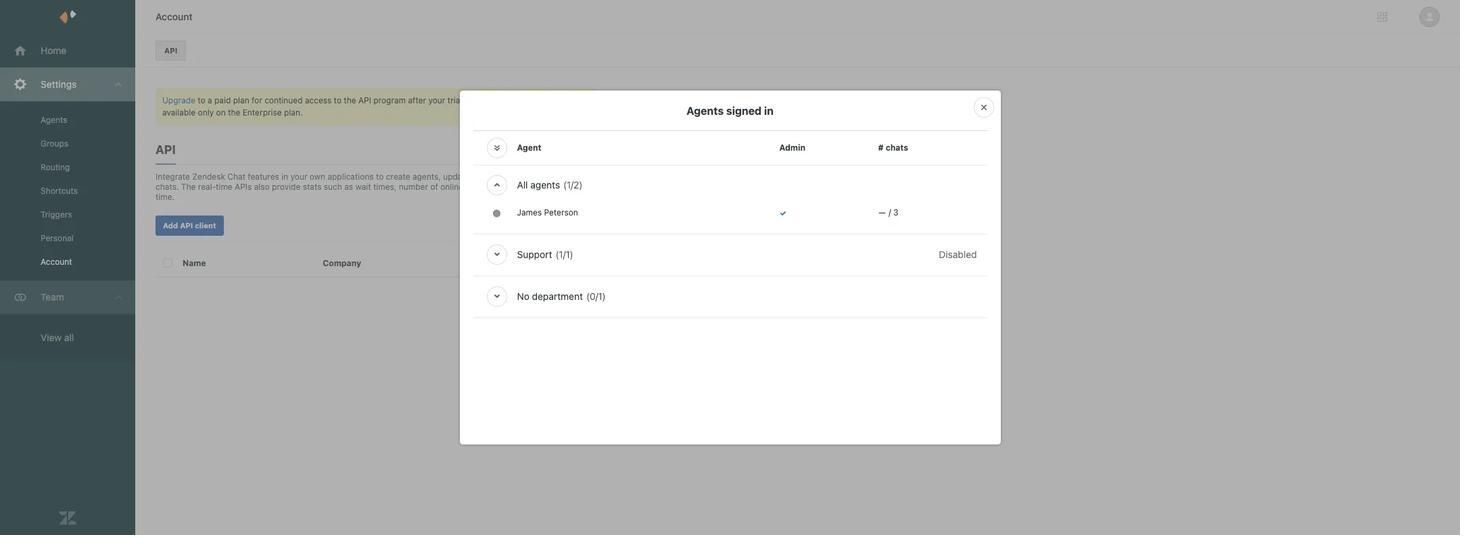 Task type: describe. For each thing, give the bounding box(es) containing it.
access inside your use and access to the api is expressly conditioned on your compliance with the policies, restrictions, and other provisions related to the api set forth in our
[[688, 121, 714, 131]]

api.
[[701, 277, 716, 288]]

permanently
[[692, 373, 740, 383]]

these
[[667, 336, 689, 346]]

your
[[636, 121, 653, 131]]

the inside , in all uses of the api.
[[686, 277, 698, 288]]

api inside button
[[180, 221, 193, 230]]

0 vertical spatial account
[[156, 11, 193, 22]]

or up "term,"
[[656, 312, 664, 322]]

revoked.
[[636, 385, 669, 395]]

zendesk products image
[[1378, 12, 1388, 22]]

0 horizontal spatial agents,
[[413, 172, 441, 182]]

only
[[198, 108, 214, 118]]

provisions
[[636, 170, 675, 180]]

chats
[[886, 143, 909, 153]]

the up , in all uses of the api.
[[725, 241, 738, 251]]

the
[[181, 182, 196, 192]]

quick tips
[[636, 91, 694, 106]]

conditioned
[[683, 133, 728, 143]]

― / 3
[[878, 208, 899, 218]]

home
[[41, 45, 66, 56]]

/
[[889, 208, 891, 218]]

name
[[183, 258, 206, 268]]

your use and access to the api is expressly conditioned on your compliance with the policies, restrictions, and other provisions related to the api set forth in our
[[636, 121, 758, 192]]

1 vertical spatial all
[[64, 332, 74, 344]]

admin
[[780, 143, 806, 153]]

stats
[[303, 182, 322, 192]]

id
[[489, 258, 498, 268]]

or down violate
[[714, 324, 722, 334]]

1/1
[[559, 249, 570, 260]]

must
[[652, 229, 671, 239]]

the down "right"
[[697, 361, 710, 371]]

0 active
[[561, 223, 595, 234]]

and inside the if zendesk believes that you have or attempted to violate any term, condition, or the spirit of these policies or agreements, your right to access and use the api may be temporarily or permanently revoked.
[[665, 361, 679, 371]]

no department ( 0/1 )
[[517, 291, 606, 302]]

after
[[408, 95, 426, 106]]

real-
[[490, 95, 510, 106]]

james
[[517, 208, 542, 218]]

add api client button
[[156, 216, 224, 236]]

with inside your use and access to the api is expressly conditioned on your compliance with the policies, restrictions, and other provisions related to the api set forth in our
[[701, 145, 717, 156]]

in right signed
[[764, 105, 774, 117]]

#
[[878, 143, 884, 153]]

( for agents
[[564, 179, 567, 191]]

api inside button
[[164, 46, 177, 55]]

of inside , in all uses of the api.
[[676, 277, 684, 288]]

chat
[[507, 182, 523, 192]]

right
[[705, 348, 723, 359]]

the down agents signed in
[[727, 121, 739, 131]]

) for 0/1
[[603, 291, 606, 302]]

1 vertical spatial (
[[556, 249, 559, 260]]

api inside the if zendesk believes that you have or attempted to violate any term, condition, or the spirit of these policies or agreements, your right to access and use the api may be temporarily or permanently revoked.
[[712, 361, 725, 371]]

you
[[730, 300, 743, 310]]

if
[[636, 300, 641, 310]]

api up integrate
[[156, 143, 176, 157]]

may
[[727, 361, 743, 371]]

compliance
[[655, 145, 699, 156]]

client id
[[463, 258, 498, 268]]

time inside to a paid plan for continued access to the api program after your trial. note: real-time apis are available only on the enterprise plan.
[[510, 95, 527, 106]]

all inside , in all uses of the api.
[[645, 277, 654, 288]]

zendesk for if
[[643, 300, 676, 310]]

online
[[441, 182, 464, 192]]

provide
[[272, 182, 301, 192]]

believes
[[679, 300, 710, 310]]

add api client
[[163, 221, 216, 230]]

duration
[[526, 182, 557, 192]]

quick
[[636, 91, 670, 106]]

is
[[636, 133, 642, 143]]

1 real- from the left
[[198, 182, 216, 192]]

api inside to a paid plan for continued access to the api program after your trial. note: real-time apis are available only on the enterprise plan.
[[359, 95, 371, 106]]

# chats
[[878, 143, 909, 153]]

department
[[532, 291, 583, 302]]

the down violate
[[725, 324, 737, 334]]

to inside 'integrate zendesk chat features in your own applications to create agents, update visitor information, or delete chats. the real-time apis also provide stats such as wait times, number of online agents, or chat duration in real- time.'
[[376, 172, 384, 182]]

be
[[745, 361, 755, 371]]

own
[[310, 172, 325, 182]]

applications
[[328, 172, 374, 182]]

use inside your use and access to the api is expressly conditioned on your compliance with the policies, restrictions, and other provisions related to the api set forth in our
[[655, 121, 669, 131]]

your inside your use and access to the api is expressly conditioned on your compliance with the policies, restrictions, and other provisions related to the api set forth in our
[[636, 145, 653, 156]]

2 real- from the left
[[569, 182, 587, 192]]

1/2
[[567, 179, 579, 191]]

1 vertical spatial account
[[41, 257, 72, 267]]

if zendesk believes that you have or attempted to violate any term, condition, or the spirit of these policies or agreements, your right to access and use the api may be temporarily or permanently revoked.
[[636, 300, 755, 395]]

support
[[517, 249, 552, 260]]

support ( 1/1 )
[[517, 249, 573, 260]]

access inside to a paid plan for continued access to the api program after your trial. note: real-time apis are available only on the enterprise plan.
[[305, 95, 332, 106]]

program
[[374, 95, 406, 106]]

you
[[636, 229, 650, 239]]

or up "right"
[[723, 336, 730, 346]]

our
[[666, 182, 678, 192]]

settings
[[41, 78, 77, 90]]

access inside the if zendesk believes that you have or attempted to violate any term, condition, or the spirit of these policies or agreements, your right to access and use the api may be temporarily or permanently revoked.
[[636, 361, 663, 371]]

apis inside 'integrate zendesk chat features in your own applications to create agents, update visitor information, or delete chats. the real-time apis also provide stats such as wait times, number of online agents, or chat duration in real- time.'
[[235, 182, 252, 192]]

in inside , in all uses of the api.
[[636, 277, 643, 288]]

to left program
[[334, 95, 342, 106]]

,
[[755, 265, 757, 275]]

time.
[[156, 192, 175, 202]]

your inside 'integrate zendesk chat features in your own applications to create agents, update visitor information, or delete chats. the real-time apis also provide stats such as wait times, number of online agents, or chat duration in real- time.'
[[291, 172, 307, 182]]

company
[[323, 258, 361, 268]]

upgrade link
[[162, 95, 195, 106]]

the right related
[[716, 170, 728, 180]]

as
[[345, 182, 353, 192]]

apis inside to a paid plan for continued access to the api program after your trial. note: real-time apis are available only on the enterprise plan.
[[529, 95, 546, 106]]

on inside to a paid plan for continued access to the api program after your trial. note: real-time apis are available only on the enterprise plan.
[[216, 108, 226, 118]]

client
[[463, 258, 487, 268]]

view
[[41, 332, 62, 344]]

routing
[[41, 162, 70, 173]]

in inside your use and access to the api is expressly conditioned on your compliance with the policies, restrictions, and other provisions related to the api set forth in our
[[657, 182, 663, 192]]

●
[[493, 208, 501, 219]]

zendesk for integrate
[[192, 172, 225, 182]]

term,
[[652, 324, 672, 334]]



Task type: vqa. For each thing, say whether or not it's contained in the screenshot.
"continued"
yes



Task type: locate. For each thing, give the bounding box(es) containing it.
to right related
[[706, 170, 714, 180]]

plan
[[233, 95, 249, 106]]

agents, right create
[[413, 172, 441, 182]]

1 vertical spatial of
[[676, 277, 684, 288]]

1 horizontal spatial with
[[722, 229, 738, 239]]

also
[[254, 182, 270, 192], [674, 229, 689, 239]]

1 vertical spatial apis
[[235, 182, 252, 192]]

agreements,
[[636, 348, 684, 359]]

1 horizontal spatial of
[[657, 336, 665, 346]]

active
[[569, 223, 595, 234]]

agent
[[517, 143, 541, 153]]

) down the 0 active
[[570, 249, 573, 260]]

1 vertical spatial on
[[730, 133, 740, 143]]

chat
[[228, 172, 246, 182]]

access up temporarily
[[636, 361, 663, 371]]

0 vertical spatial time
[[510, 95, 527, 106]]

with down conditioned
[[701, 145, 717, 156]]

all agents ( 1/2 )
[[517, 179, 583, 191]]

condition,
[[674, 324, 712, 334]]

1 horizontal spatial all
[[645, 277, 654, 288]]

1 horizontal spatial use
[[681, 361, 695, 371]]

1 horizontal spatial real-
[[569, 182, 587, 192]]

2 vertical spatial (
[[587, 291, 590, 302]]

times,
[[373, 182, 397, 192]]

( right department
[[587, 291, 590, 302]]

with inside you must also comply with the restrictions set forth in the
[[722, 229, 738, 239]]

set
[[746, 170, 758, 180], [681, 241, 693, 251]]

a
[[208, 95, 212, 106]]

note:
[[467, 95, 488, 106]]

0/1
[[590, 291, 603, 302]]

2 horizontal spatial )
[[603, 291, 606, 302]]

client
[[195, 221, 216, 230]]

real-
[[198, 182, 216, 192], [569, 182, 587, 192]]

api left program
[[359, 95, 371, 106]]

integrate
[[156, 172, 190, 182]]

to down agents signed in
[[717, 121, 724, 131]]

or left delete
[[546, 172, 554, 182]]

apis
[[529, 95, 546, 106], [235, 182, 252, 192]]

on up other at the right top of page
[[730, 133, 740, 143]]

1 horizontal spatial (
[[564, 179, 567, 191]]

or right temporarily
[[682, 373, 690, 383]]

time right the the on the top of the page
[[216, 182, 233, 192]]

in up "if"
[[636, 277, 643, 288]]

2 vertical spatial of
[[657, 336, 665, 346]]

2 horizontal spatial access
[[688, 121, 714, 131]]

such
[[324, 182, 342, 192]]

agents for agents
[[41, 115, 67, 125]]

2 vertical spatial access
[[636, 361, 663, 371]]

3
[[894, 208, 899, 218]]

your inside to a paid plan for continued access to the api program after your trial. note: real-time apis are available only on the enterprise plan.
[[429, 95, 445, 106]]

team
[[41, 292, 64, 303]]

set down comply
[[681, 241, 693, 251]]

continued
[[265, 95, 303, 106]]

view all
[[41, 332, 74, 344]]

api down other at the right top of page
[[731, 170, 744, 180]]

0 horizontal spatial time
[[216, 182, 233, 192]]

that
[[712, 300, 727, 310]]

use inside the if zendesk believes that you have or attempted to violate any term, condition, or the spirit of these policies or agreements, your right to access and use the api may be temporarily or permanently revoked.
[[681, 361, 695, 371]]

access up conditioned
[[688, 121, 714, 131]]

0 horizontal spatial also
[[254, 182, 270, 192]]

forth inside you must also comply with the restrictions set forth in the
[[696, 241, 714, 251]]

agents for agents signed in
[[687, 105, 724, 117]]

1 vertical spatial forth
[[696, 241, 714, 251]]

other
[[734, 158, 755, 168]]

account up api button
[[156, 11, 193, 22]]

of right the uses on the left of the page
[[676, 277, 684, 288]]

all left the uses on the left of the page
[[645, 277, 654, 288]]

signed
[[726, 105, 762, 117]]

and up expressly on the top left of page
[[671, 121, 686, 131]]

zendesk
[[192, 172, 225, 182], [643, 300, 676, 310]]

or left chat
[[496, 182, 504, 192]]

your down is
[[636, 145, 653, 156]]

0 vertical spatial set
[[746, 170, 758, 180]]

visitor
[[472, 172, 496, 182]]

real- right the the on the top of the page
[[198, 182, 216, 192]]

shortcuts
[[41, 186, 78, 196]]

available
[[162, 108, 196, 118]]

agents up conditioned
[[687, 105, 724, 117]]

api up permanently
[[712, 361, 725, 371]]

0 vertical spatial with
[[701, 145, 717, 156]]

1 vertical spatial and
[[718, 158, 732, 168]]

in down comply
[[716, 241, 723, 251]]

1 vertical spatial also
[[674, 229, 689, 239]]

peterson
[[544, 208, 578, 218]]

1 horizontal spatial agents,
[[466, 182, 494, 192]]

0 horizontal spatial with
[[701, 145, 717, 156]]

set down other at the right top of page
[[746, 170, 758, 180]]

apis left are
[[529, 95, 546, 106]]

1 horizontal spatial zendesk
[[643, 300, 676, 310]]

forth inside your use and access to the api is expressly conditioned on your compliance with the policies, restrictions, and other provisions related to the api set forth in our
[[636, 182, 654, 192]]

your left trial. at top
[[429, 95, 445, 106]]

2 vertical spatial and
[[665, 361, 679, 371]]

are
[[548, 95, 560, 106]]

and down agreements,
[[665, 361, 679, 371]]

api down signed
[[741, 121, 754, 131]]

2 horizontal spatial (
[[587, 291, 590, 302]]

0 horizontal spatial access
[[305, 95, 332, 106]]

0 vertical spatial zendesk
[[192, 172, 225, 182]]

0 vertical spatial access
[[305, 95, 332, 106]]

, in all uses of the api.
[[636, 265, 757, 288]]

0 horizontal spatial account
[[41, 257, 72, 267]]

access right continued
[[305, 95, 332, 106]]

1 horizontal spatial set
[[746, 170, 758, 180]]

0 vertical spatial and
[[671, 121, 686, 131]]

also right must
[[674, 229, 689, 239]]

0 vertical spatial (
[[564, 179, 567, 191]]

( right support
[[556, 249, 559, 260]]

with
[[701, 145, 717, 156], [722, 229, 738, 239]]

of inside 'integrate zendesk chat features in your own applications to create agents, update visitor information, or delete chats. the real-time apis also provide stats such as wait times, number of online agents, or chat duration in real- time.'
[[431, 182, 438, 192]]

chats.
[[156, 182, 179, 192]]

1 vertical spatial use
[[681, 361, 695, 371]]

paid
[[214, 95, 231, 106]]

0 horizontal spatial apis
[[235, 182, 252, 192]]

forth down comply
[[696, 241, 714, 251]]

access
[[305, 95, 332, 106], [688, 121, 714, 131], [636, 361, 663, 371]]

) right the agents
[[579, 179, 583, 191]]

0 vertical spatial )
[[579, 179, 583, 191]]

( for department
[[587, 291, 590, 302]]

0 vertical spatial on
[[216, 108, 226, 118]]

comply
[[691, 229, 719, 239]]

1 horizontal spatial forth
[[696, 241, 714, 251]]

) left "if"
[[603, 291, 606, 302]]

1 horizontal spatial agents
[[687, 105, 724, 117]]

attempted
[[666, 312, 706, 322]]

temporarily
[[636, 373, 679, 383]]

0 horizontal spatial forth
[[636, 182, 654, 192]]

0 horizontal spatial of
[[431, 182, 438, 192]]

account down personal
[[41, 257, 72, 267]]

1 vertical spatial time
[[216, 182, 233, 192]]

0 horizontal spatial set
[[681, 241, 693, 251]]

1 vertical spatial zendesk
[[643, 300, 676, 310]]

upgrade
[[162, 95, 195, 106]]

any
[[636, 324, 649, 334]]

tips
[[672, 91, 694, 106]]

to down that
[[708, 312, 716, 322]]

in right features
[[282, 172, 288, 182]]

0 vertical spatial apis
[[529, 95, 546, 106]]

time
[[510, 95, 527, 106], [216, 182, 233, 192]]

1 vertical spatial set
[[681, 241, 693, 251]]

of left online
[[431, 182, 438, 192]]

0 horizontal spatial zendesk
[[192, 172, 225, 182]]

the left program
[[344, 95, 356, 106]]

0 vertical spatial all
[[645, 277, 654, 288]]

groups
[[41, 139, 68, 149]]

zendesk left chat
[[192, 172, 225, 182]]

real- up 'peterson'
[[569, 182, 587, 192]]

use up expressly on the top left of page
[[655, 121, 669, 131]]

spirit
[[636, 336, 655, 346]]

1 horizontal spatial also
[[674, 229, 689, 239]]

0 horizontal spatial (
[[556, 249, 559, 260]]

also inside you must also comply with the restrictions set forth in the
[[674, 229, 689, 239]]

to a paid plan for continued access to the api program after your trial. note: real-time apis are available only on the enterprise plan.
[[162, 95, 560, 118]]

the right comply
[[740, 229, 752, 239]]

of down "term,"
[[657, 336, 665, 346]]

1 vertical spatial )
[[570, 249, 573, 260]]

1 horizontal spatial time
[[510, 95, 527, 106]]

delete
[[556, 172, 580, 182]]

your down policies
[[686, 348, 703, 359]]

zendesk inside the if zendesk believes that you have or attempted to violate any term, condition, or the spirit of these policies or agreements, your right to access and use the api may be temporarily or permanently revoked.
[[643, 300, 676, 310]]

0 horizontal spatial on
[[216, 108, 226, 118]]

apis left provide
[[235, 182, 252, 192]]

personal
[[41, 233, 74, 244]]

agents, right online
[[466, 182, 494, 192]]

of inside the if zendesk believes that you have or attempted to violate any term, condition, or the spirit of these policies or agreements, your right to access and use the api may be temporarily or permanently revoked.
[[657, 336, 665, 346]]

your left "own"
[[291, 172, 307, 182]]

set inside your use and access to the api is expressly conditioned on your compliance with the policies, restrictions, and other provisions related to the api set forth in our
[[746, 170, 758, 180]]

enterprise
[[243, 108, 282, 118]]

) for 1/2
[[579, 179, 583, 191]]

or
[[546, 172, 554, 182], [496, 182, 504, 192], [656, 312, 664, 322], [714, 324, 722, 334], [723, 336, 730, 346], [682, 373, 690, 383]]

1 vertical spatial access
[[688, 121, 714, 131]]

1 horizontal spatial apis
[[529, 95, 546, 106]]

forth
[[636, 182, 654, 192], [696, 241, 714, 251]]

no
[[517, 291, 530, 302]]

all
[[645, 277, 654, 288], [64, 332, 74, 344]]

( right the agents
[[564, 179, 567, 191]]

0 vertical spatial of
[[431, 182, 438, 192]]

1 horizontal spatial on
[[730, 133, 740, 143]]

in left the our in the top of the page
[[657, 182, 663, 192]]

zendesk up have
[[643, 300, 676, 310]]

2 vertical spatial )
[[603, 291, 606, 302]]

to up may
[[725, 348, 733, 359]]

0 vertical spatial also
[[254, 182, 270, 192]]

forth down provisions
[[636, 182, 654, 192]]

time left are
[[510, 95, 527, 106]]

with right comply
[[722, 229, 738, 239]]

1 vertical spatial with
[[722, 229, 738, 239]]

uses
[[656, 277, 674, 288]]

0 vertical spatial use
[[655, 121, 669, 131]]

0 horizontal spatial real-
[[198, 182, 216, 192]]

to
[[198, 95, 205, 106], [334, 95, 342, 106], [717, 121, 724, 131], [706, 170, 714, 180], [376, 172, 384, 182], [708, 312, 716, 322], [725, 348, 733, 359]]

1 horizontal spatial account
[[156, 11, 193, 22]]

on inside your use and access to the api is expressly conditioned on your compliance with the policies, restrictions, and other provisions related to the api set forth in our
[[730, 133, 740, 143]]

features
[[248, 172, 279, 182]]

information,
[[498, 172, 544, 182]]

on down paid
[[216, 108, 226, 118]]

0 horizontal spatial use
[[655, 121, 669, 131]]

in inside you must also comply with the restrictions set forth in the
[[716, 241, 723, 251]]

2 horizontal spatial of
[[676, 277, 684, 288]]

and left other at the right top of page
[[718, 158, 732, 168]]

0 horizontal spatial all
[[64, 332, 74, 344]]

set inside you must also comply with the restrictions set forth in the
[[681, 241, 693, 251]]

the left api.
[[686, 277, 698, 288]]

0 horizontal spatial agents
[[41, 115, 67, 125]]

0 vertical spatial forth
[[636, 182, 654, 192]]

agents signed in
[[687, 105, 774, 117]]

plan.
[[284, 108, 303, 118]]

1 horizontal spatial access
[[636, 361, 663, 371]]

you must also comply with the restrictions set forth in the
[[636, 229, 752, 251]]

all right 'view'
[[64, 332, 74, 344]]

agents up groups on the left top of the page
[[41, 115, 67, 125]]

policies
[[691, 336, 720, 346]]

account
[[156, 11, 193, 22], [41, 257, 72, 267]]

api up upgrade link
[[164, 46, 177, 55]]

the down plan on the top of page
[[228, 108, 240, 118]]

to left a
[[198, 95, 205, 106]]

1 horizontal spatial )
[[579, 179, 583, 191]]

zendesk inside 'integrate zendesk chat features in your own applications to create agents, update visitor information, or delete chats. the real-time apis also provide stats such as wait times, number of online agents, or chat duration in real- time.'
[[192, 172, 225, 182]]

policies,
[[636, 158, 668, 168]]

agents
[[531, 179, 560, 191]]

in left 1/2
[[560, 182, 566, 192]]

―
[[878, 208, 887, 218]]

add
[[163, 221, 178, 230]]

also left provide
[[254, 182, 270, 192]]

the down conditioned
[[719, 145, 732, 156]]

expressly
[[644, 133, 681, 143]]

for
[[252, 95, 262, 106]]

to left create
[[376, 172, 384, 182]]

time inside 'integrate zendesk chat features in your own applications to create agents, update visitor information, or delete chats. the real-time apis also provide stats such as wait times, number of online agents, or chat duration in real- time.'
[[216, 182, 233, 192]]

your inside the if zendesk believes that you have or attempted to violate any term, condition, or the spirit of these policies or agreements, your right to access and use the api may be temporarily or permanently revoked.
[[686, 348, 703, 359]]

api button
[[156, 41, 186, 61]]

use down these
[[681, 361, 695, 371]]

on
[[216, 108, 226, 118], [730, 133, 740, 143]]

0
[[561, 223, 567, 234]]

agents,
[[413, 172, 441, 182], [466, 182, 494, 192]]

api right add
[[180, 221, 193, 230]]

also inside 'integrate zendesk chat features in your own applications to create agents, update visitor information, or delete chats. the real-time apis also provide stats such as wait times, number of online agents, or chat duration in real- time.'
[[254, 182, 270, 192]]

0 horizontal spatial )
[[570, 249, 573, 260]]

triggers
[[41, 210, 72, 220]]



